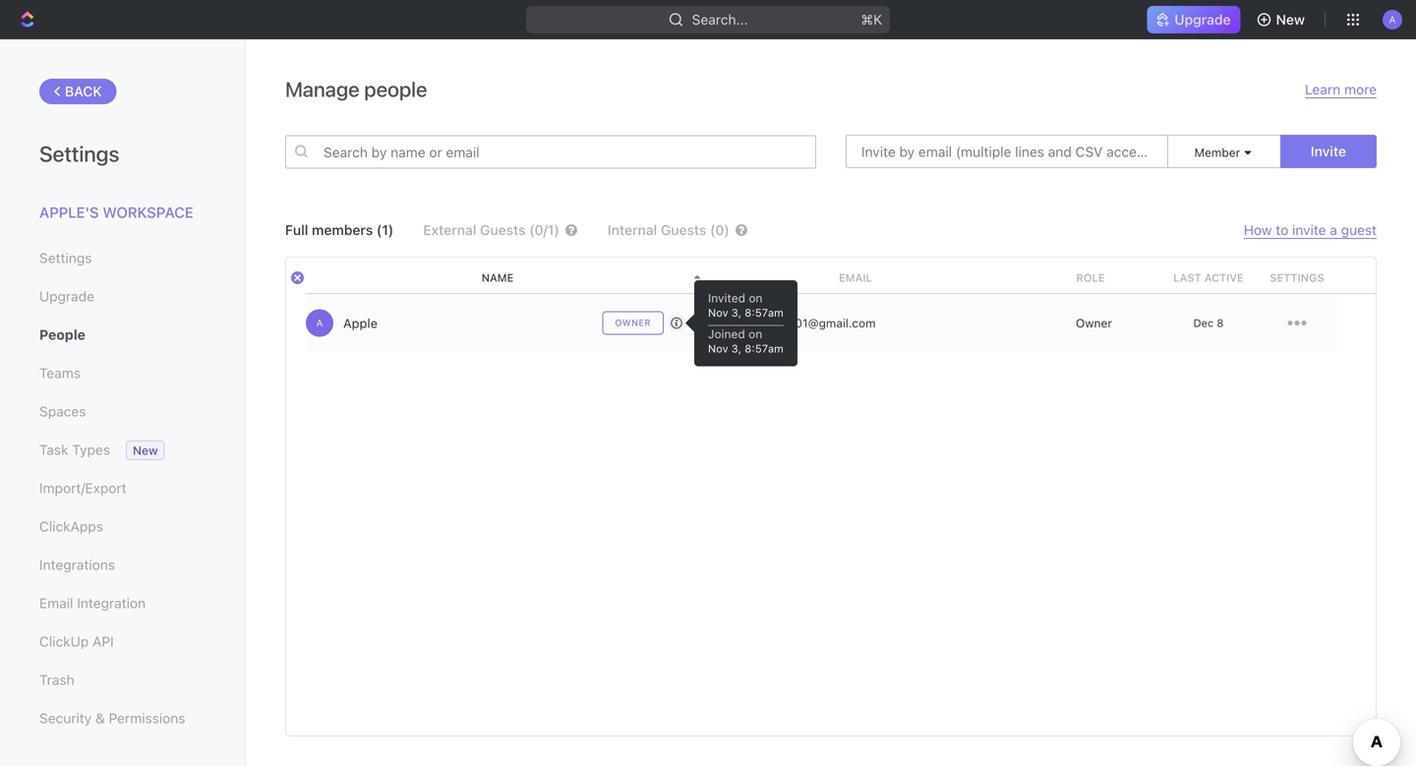 Task type: describe. For each thing, give the bounding box(es) containing it.
clickup api
[[39, 634, 114, 650]]

people
[[364, 77, 427, 101]]

1 vertical spatial a
[[316, 317, 323, 329]]

teams link
[[39, 357, 206, 390]]

task
[[39, 442, 68, 458]]

2 , from the top
[[739, 343, 742, 355]]

learn more
[[1306, 81, 1377, 97]]

external guests (0/1)
[[423, 222, 560, 238]]

manage people
[[285, 77, 427, 101]]

external guests (0/1) button
[[423, 222, 578, 238]]

last
[[1174, 272, 1202, 284]]

apple.applelee2001@gmail.com
[[699, 316, 876, 330]]

(1)
[[377, 222, 394, 238]]

name
[[482, 272, 514, 284]]

clickup
[[39, 634, 89, 650]]

role
[[1077, 272, 1105, 284]]

learn
[[1306, 81, 1341, 97]]

1 horizontal spatial owner
[[1076, 316, 1113, 330]]

owner button
[[1069, 316, 1113, 330]]

search...
[[692, 11, 748, 28]]

more
[[1345, 81, 1377, 97]]

permissions
[[109, 710, 185, 727]]

Search by name or email text field
[[285, 135, 817, 169]]

types
[[72, 442, 110, 458]]

1 vertical spatial settings
[[39, 250, 92, 266]]

internal guests (0) button
[[608, 222, 778, 238]]

guests for external
[[480, 222, 526, 238]]

a button
[[1377, 4, 1409, 35]]

teams
[[39, 365, 81, 381]]

clickapps link
[[39, 510, 206, 544]]

import/export
[[39, 480, 127, 496]]

1 on from the top
[[749, 291, 763, 305]]

clickapps
[[39, 518, 103, 535]]

manage
[[285, 77, 360, 101]]

(0)
[[710, 222, 730, 238]]

invite
[[1311, 143, 1347, 159]]

upgrade inside the settings element
[[39, 288, 94, 304]]

last active
[[1174, 272, 1244, 284]]

full members (1)
[[285, 222, 394, 238]]

how to invite a guest link
[[1244, 222, 1377, 239]]

api
[[93, 634, 114, 650]]

spaces link
[[39, 395, 206, 428]]

dec
[[1194, 317, 1214, 330]]

settings element
[[0, 39, 246, 766]]

guests for internal
[[661, 222, 707, 238]]

how
[[1244, 222, 1273, 238]]

active
[[1205, 272, 1244, 284]]

dec 8
[[1194, 317, 1224, 330]]

guest
[[1342, 222, 1377, 238]]

trash link
[[39, 664, 206, 697]]

2 vertical spatial settings
[[1270, 272, 1325, 284]]

apple's workspace
[[39, 204, 194, 221]]

email for email
[[839, 272, 873, 284]]

1 3 from the top
[[732, 306, 739, 319]]

⌘k
[[861, 11, 883, 28]]

1 nov from the top
[[708, 306, 729, 319]]

settings link
[[39, 242, 206, 275]]

spaces
[[39, 403, 86, 420]]

email for email integration
[[39, 595, 73, 611]]

member button
[[1195, 146, 1255, 159]]

security & permissions
[[39, 710, 185, 727]]



Task type: vqa. For each thing, say whether or not it's contained in the screenshot.
automatically
no



Task type: locate. For each thing, give the bounding box(es) containing it.
back link
[[39, 79, 117, 104]]

integrations
[[39, 557, 115, 573]]

upgrade
[[1175, 11, 1231, 28], [39, 288, 94, 304]]

upgrade link left new button
[[1147, 6, 1241, 33]]

settings up apple's
[[39, 141, 119, 166]]

new inside the settings element
[[133, 444, 158, 457]]

0 vertical spatial on
[[749, 291, 763, 305]]

owner
[[1076, 316, 1113, 330], [615, 318, 651, 328]]

a
[[1330, 222, 1338, 238]]

on
[[749, 291, 763, 305], [749, 327, 763, 341]]

a
[[1390, 14, 1396, 25], [316, 317, 323, 329]]

1 vertical spatial 3
[[732, 343, 739, 355]]

8:57
[[745, 306, 768, 319], [745, 343, 768, 355]]

1 am from the top
[[768, 306, 784, 319]]

external
[[423, 222, 477, 238]]

new inside button
[[1277, 11, 1306, 28]]

integrations link
[[39, 548, 206, 582]]

0 vertical spatial a
[[1390, 14, 1396, 25]]

guests left (0/1)
[[480, 222, 526, 238]]

internal guests (0)
[[608, 222, 730, 238]]

upgrade up the people
[[39, 288, 94, 304]]

settings
[[39, 141, 119, 166], [39, 250, 92, 266], [1270, 272, 1325, 284]]

2 guests from the left
[[661, 222, 707, 238]]

to
[[1276, 222, 1289, 238]]

upgrade link up people link
[[39, 280, 206, 313]]

2 8:57 from the top
[[745, 343, 768, 355]]

2 3 from the top
[[732, 343, 739, 355]]

0 vertical spatial settings
[[39, 141, 119, 166]]

2 on from the top
[[749, 327, 763, 341]]

people
[[39, 327, 86, 343]]

1 vertical spatial ,
[[739, 343, 742, 355]]

0 vertical spatial am
[[768, 306, 784, 319]]

2 am from the top
[[768, 343, 784, 355]]

members
[[312, 222, 373, 238]]

0 vertical spatial 8:57
[[745, 306, 768, 319]]

settings down how to invite a guest link
[[1270, 272, 1325, 284]]

0 vertical spatial nov
[[708, 306, 729, 319]]

0 horizontal spatial guests
[[480, 222, 526, 238]]

workspace
[[103, 204, 194, 221]]

1 horizontal spatial guests
[[661, 222, 707, 238]]

email integration
[[39, 595, 146, 611]]

, down joined
[[739, 343, 742, 355]]

1 vertical spatial upgrade
[[39, 288, 94, 304]]

8:57 down joined
[[745, 343, 768, 355]]

1 vertical spatial new
[[133, 444, 158, 457]]

on right joined
[[749, 327, 763, 341]]

people link
[[39, 318, 206, 352]]

0 vertical spatial upgrade link
[[1147, 6, 1241, 33]]

0 vertical spatial new
[[1277, 11, 1306, 28]]

trash
[[39, 672, 74, 688]]

email inside email integration 'link'
[[39, 595, 73, 611]]

email up clickup
[[39, 595, 73, 611]]

upgrade left new button
[[1175, 11, 1231, 28]]

owner down role
[[1076, 316, 1113, 330]]

security & permissions link
[[39, 702, 206, 735]]

nov
[[708, 306, 729, 319], [708, 343, 729, 355]]

0 horizontal spatial upgrade
[[39, 288, 94, 304]]

1 vertical spatial email
[[39, 595, 73, 611]]

0 horizontal spatial new
[[133, 444, 158, 457]]

owner down internal
[[615, 318, 651, 328]]

1 , from the top
[[739, 306, 742, 319]]

on right invited
[[749, 291, 763, 305]]

security
[[39, 710, 92, 727]]

0 vertical spatial upgrade
[[1175, 11, 1231, 28]]

0 vertical spatial ,
[[739, 306, 742, 319]]

a inside dropdown button
[[1390, 14, 1396, 25]]

(0/1)
[[529, 222, 560, 238]]

1 8:57 from the top
[[745, 306, 768, 319]]

apple
[[343, 316, 378, 331]]

3
[[732, 306, 739, 319], [732, 343, 739, 355]]

1 vertical spatial on
[[749, 327, 763, 341]]

task types
[[39, 442, 110, 458]]

0 horizontal spatial owner
[[615, 318, 651, 328]]

apple's
[[39, 204, 99, 221]]

0 vertical spatial email
[[839, 272, 873, 284]]

0 horizontal spatial email
[[39, 595, 73, 611]]

invited
[[708, 291, 746, 305]]

2 nov from the top
[[708, 343, 729, 355]]

email integration link
[[39, 587, 206, 620]]

1 vertical spatial 8:57
[[745, 343, 768, 355]]

3 down joined
[[732, 343, 739, 355]]

upgrade link
[[1147, 6, 1241, 33], [39, 280, 206, 313]]

1 horizontal spatial upgrade link
[[1147, 6, 1241, 33]]

,
[[739, 306, 742, 319], [739, 343, 742, 355]]

integration
[[77, 595, 146, 611]]

full
[[285, 222, 308, 238]]

8:57 down invited
[[745, 306, 768, 319]]

8
[[1217, 317, 1224, 330]]

invited on nov 3 , 8:57 am joined on nov 3 , 8:57 am
[[708, 291, 784, 355]]

upgrade link inside the settings element
[[39, 280, 206, 313]]

am
[[768, 306, 784, 319], [768, 343, 784, 355]]

0 horizontal spatial a
[[316, 317, 323, 329]]

member
[[1195, 146, 1241, 159]]

nov down joined
[[708, 343, 729, 355]]

&
[[95, 710, 105, 727]]

1 horizontal spatial email
[[839, 272, 873, 284]]

joined
[[708, 327, 745, 341]]

0 horizontal spatial upgrade link
[[39, 280, 206, 313]]

1 horizontal spatial new
[[1277, 11, 1306, 28]]

settings down apple's
[[39, 250, 92, 266]]

1 horizontal spatial a
[[1390, 14, 1396, 25]]

clickup api link
[[39, 625, 206, 659]]

1 vertical spatial am
[[768, 343, 784, 355]]

1 guests from the left
[[480, 222, 526, 238]]

invite
[[1293, 222, 1327, 238]]

import/export link
[[39, 472, 206, 505]]

back
[[65, 83, 102, 99]]

Invite by email (multiple lines and CSV accepted) text field
[[846, 135, 1169, 168]]

guests
[[480, 222, 526, 238], [661, 222, 707, 238]]

3 down invited
[[732, 306, 739, 319]]

email up apple.applelee2001@gmail.com
[[839, 272, 873, 284]]

new button
[[1249, 4, 1317, 35]]

guests left (0)
[[661, 222, 707, 238]]

1 vertical spatial upgrade link
[[39, 280, 206, 313]]

1 vertical spatial nov
[[708, 343, 729, 355]]

new
[[1277, 11, 1306, 28], [133, 444, 158, 457]]

invite button
[[1281, 135, 1377, 168]]

internal
[[608, 222, 657, 238]]

full members (1) button
[[285, 222, 394, 238]]

email
[[839, 272, 873, 284], [39, 595, 73, 611]]

, down invited
[[739, 306, 742, 319]]

1 horizontal spatial upgrade
[[1175, 11, 1231, 28]]

how to invite a guest
[[1244, 222, 1377, 238]]

0 vertical spatial 3
[[732, 306, 739, 319]]

nov down invited
[[708, 306, 729, 319]]



